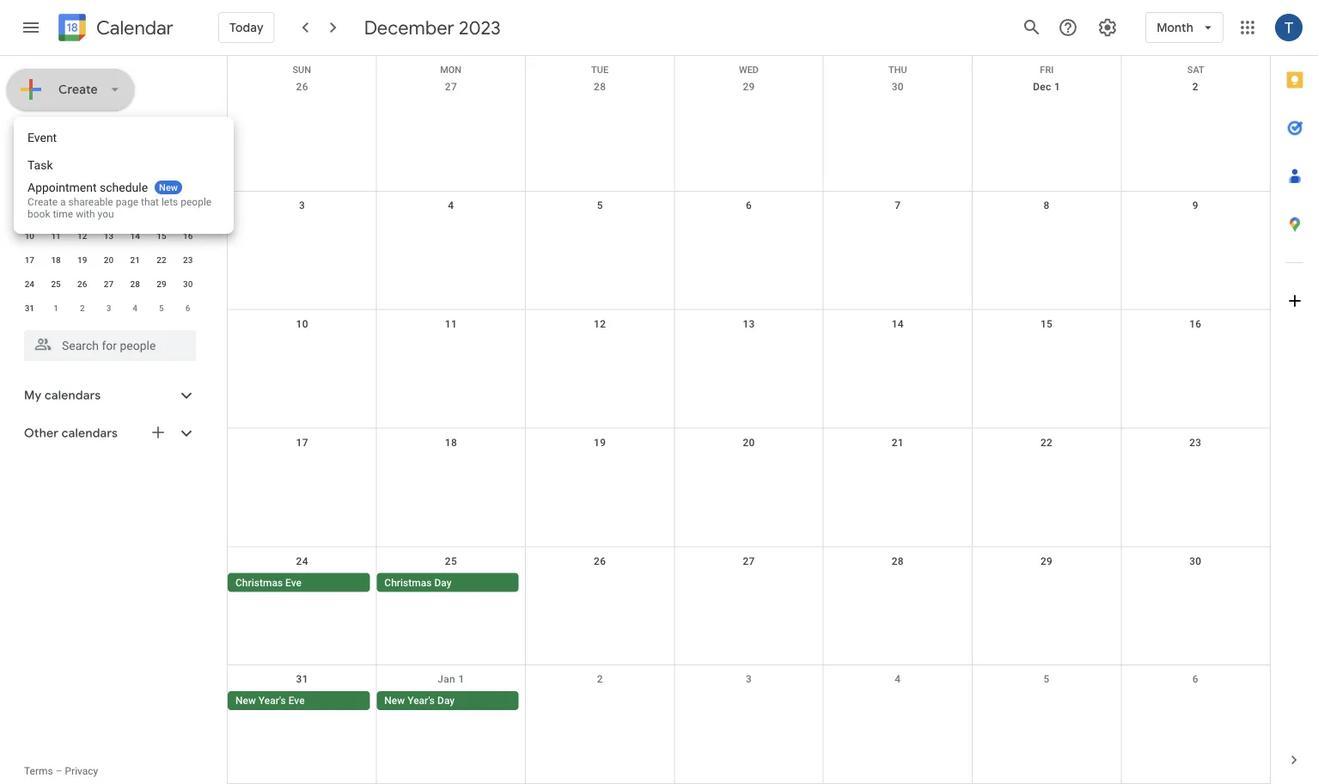 Task type: vqa. For each thing, say whether or not it's contained in the screenshot.


Task type: describe. For each thing, give the bounding box(es) containing it.
other calendars button
[[3, 420, 213, 447]]

shareable
[[68, 196, 113, 208]]

row group containing 26
[[16, 175, 201, 320]]

10 inside grid
[[296, 318, 308, 330]]

27 element
[[98, 273, 119, 294]]

christmas day button
[[377, 573, 519, 592]]

1 vertical spatial 12
[[594, 318, 606, 330]]

row containing sun
[[228, 56, 1271, 75]]

appointment schedule
[[28, 180, 148, 194]]

13 inside row group
[[104, 230, 114, 241]]

0 horizontal spatial december 2023
[[24, 130, 116, 145]]

25 inside row group
[[51, 279, 61, 289]]

with
[[76, 208, 95, 220]]

1 horizontal spatial 16
[[1190, 318, 1202, 330]]

create button
[[7, 69, 134, 110]]

23 inside grid
[[1190, 436, 1202, 448]]

my calendars button
[[3, 382, 213, 409]]

30 element
[[178, 273, 198, 294]]

20 inside grid
[[104, 254, 114, 265]]

schedule
[[100, 180, 148, 194]]

january 3 element
[[98, 297, 119, 318]]

terms
[[24, 765, 53, 777]]

8 element
[[151, 201, 172, 222]]

23 inside 23 element
[[183, 254, 193, 265]]

day inside button
[[435, 576, 452, 588]]

0 vertical spatial 2023
[[459, 15, 501, 40]]

create for create
[[58, 82, 98, 97]]

15 element
[[151, 225, 172, 246]]

jan
[[438, 673, 456, 685]]

people
[[181, 196, 212, 208]]

year's for eve
[[259, 695, 286, 707]]

17 inside 'december 2023' grid
[[25, 254, 34, 265]]

15 inside grid
[[1041, 318, 1053, 330]]

2 inside january 2 element
[[80, 303, 85, 313]]

privacy
[[65, 765, 98, 777]]

add other calendars image
[[150, 424, 167, 441]]

14 element
[[125, 225, 145, 246]]

1 up lets
[[159, 182, 164, 193]]

12 element
[[72, 225, 93, 246]]

1 horizontal spatial 7
[[895, 199, 901, 211]]

18 element
[[46, 249, 66, 270]]

13 element
[[98, 225, 119, 246]]

appointment
[[28, 180, 97, 194]]

24 element
[[19, 273, 40, 294]]

month
[[1157, 20, 1194, 35]]

event
[[28, 130, 57, 144]]

12 inside 'december 2023' grid
[[77, 230, 87, 241]]

new year's day
[[385, 695, 455, 707]]

19 inside grid
[[594, 436, 606, 448]]

19 element
[[72, 249, 93, 270]]

1 right dec
[[1055, 81, 1061, 93]]

31 for jan 1
[[296, 673, 308, 685]]

16 inside 'december 2023' grid
[[183, 230, 193, 241]]

10 element
[[19, 225, 40, 246]]

31 element
[[19, 297, 40, 318]]

terms – privacy
[[24, 765, 98, 777]]

settings menu image
[[1098, 17, 1119, 38]]

dec
[[1034, 81, 1052, 93]]

january 6 element
[[178, 297, 198, 318]]

row containing s
[[16, 151, 201, 175]]

support image
[[1059, 17, 1079, 38]]

privacy link
[[65, 765, 98, 777]]

other
[[24, 426, 59, 441]]

fri
[[1041, 64, 1054, 75]]

january 5 element
[[151, 297, 172, 318]]

calendar heading
[[93, 16, 174, 40]]

christmas for christmas eve
[[236, 576, 283, 588]]

new for new
[[159, 182, 178, 193]]

that
[[141, 196, 159, 208]]

1 horizontal spatial 17
[[296, 436, 308, 448]]

day inside button
[[438, 695, 455, 707]]

23 element
[[178, 249, 198, 270]]

11 inside 11 element
[[51, 230, 61, 241]]

book
[[28, 208, 50, 220]]

8
[[1044, 199, 1050, 211]]

calendars for other calendars
[[62, 426, 118, 441]]

today button
[[218, 7, 275, 48]]

mon
[[440, 64, 462, 75]]

11 element
[[46, 225, 66, 246]]

month button
[[1146, 7, 1224, 48]]

christmas for christmas day
[[385, 576, 432, 588]]

22 inside 'december 2023' grid
[[157, 254, 166, 265]]

18 inside 18 element
[[51, 254, 61, 265]]

december 2023 grid
[[16, 151, 201, 320]]

tue
[[592, 64, 609, 75]]

terms link
[[24, 765, 53, 777]]

0 horizontal spatial 2023
[[88, 130, 116, 145]]

calendar element
[[55, 10, 174, 48]]

create a shareable page that lets people book time with you
[[28, 196, 212, 220]]

14 inside 14 element
[[130, 230, 140, 241]]

dec 1
[[1034, 81, 1061, 93]]



Task type: locate. For each thing, give the bounding box(es) containing it.
calendars inside dropdown button
[[45, 388, 101, 403]]

1 horizontal spatial 14
[[892, 318, 904, 330]]

24 down 17 element
[[25, 279, 34, 289]]

0 horizontal spatial 15
[[157, 230, 166, 241]]

7 cell
[[122, 199, 148, 224]]

row group
[[16, 175, 201, 320]]

0 vertical spatial 10
[[25, 230, 34, 241]]

2 year's from the left
[[408, 695, 435, 707]]

16 element
[[178, 225, 198, 246]]

1 vertical spatial 10
[[296, 318, 308, 330]]

1 vertical spatial 2023
[[88, 130, 116, 145]]

new for new year's day
[[385, 695, 405, 707]]

s
[[27, 158, 32, 169]]

1 horizontal spatial create
[[58, 82, 98, 97]]

0 vertical spatial 18
[[51, 254, 61, 265]]

calendar
[[96, 16, 174, 40]]

year's inside button
[[408, 695, 435, 707]]

0 vertical spatial create
[[58, 82, 98, 97]]

new
[[159, 182, 178, 193], [236, 695, 256, 707], [385, 695, 405, 707]]

1 vertical spatial 21
[[892, 436, 904, 448]]

1
[[1055, 81, 1061, 93], [159, 182, 164, 193], [53, 303, 58, 313], [459, 673, 465, 685]]

grid containing 26
[[227, 56, 1271, 784]]

24 up christmas eve button
[[296, 555, 308, 567]]

6
[[746, 199, 752, 211], [106, 206, 111, 217], [186, 303, 190, 313], [1193, 673, 1199, 685]]

7
[[895, 199, 901, 211], [133, 206, 138, 217]]

15 inside row group
[[157, 230, 166, 241]]

year's inside button
[[259, 695, 286, 707]]

23
[[183, 254, 193, 265], [1190, 436, 1202, 448]]

13
[[104, 230, 114, 241], [743, 318, 755, 330]]

19 inside 'december 2023' grid
[[77, 254, 87, 265]]

calendars
[[45, 388, 101, 403], [62, 426, 118, 441]]

30 inside 'element'
[[183, 279, 193, 289]]

0 vertical spatial 25
[[51, 279, 61, 289]]

1 horizontal spatial 23
[[1190, 436, 1202, 448]]

create inside dropdown button
[[58, 82, 98, 97]]

november 30 element
[[125, 177, 145, 198]]

10 inside "element"
[[25, 230, 34, 241]]

0 horizontal spatial 10
[[25, 230, 34, 241]]

thu
[[889, 64, 908, 75]]

1 horizontal spatial 2023
[[459, 15, 501, 40]]

0 horizontal spatial december
[[24, 130, 85, 145]]

time
[[53, 208, 73, 220]]

year's
[[259, 695, 286, 707], [408, 695, 435, 707]]

1 down 25 element at the top left of the page
[[53, 303, 58, 313]]

a
[[60, 196, 66, 208]]

1 vertical spatial 14
[[892, 318, 904, 330]]

1 vertical spatial 15
[[1041, 318, 1053, 330]]

day
[[435, 576, 452, 588], [438, 695, 455, 707]]

0 vertical spatial december 2023
[[364, 15, 501, 40]]

17
[[25, 254, 34, 265], [296, 436, 308, 448]]

27
[[445, 81, 457, 93], [51, 182, 61, 193], [104, 279, 114, 289], [743, 555, 755, 567]]

new inside button
[[236, 695, 256, 707]]

year's for day
[[408, 695, 435, 707]]

18 inside grid
[[445, 436, 457, 448]]

1 horizontal spatial 11
[[445, 318, 457, 330]]

main drawer image
[[21, 17, 41, 38]]

9
[[1193, 199, 1199, 211], [186, 206, 190, 217]]

26 element
[[72, 273, 93, 294]]

1 vertical spatial create
[[28, 196, 58, 208]]

1 horizontal spatial 15
[[1041, 318, 1053, 330]]

christmas day
[[385, 576, 452, 588]]

january 1 element
[[46, 297, 66, 318]]

0 vertical spatial calendars
[[45, 388, 101, 403]]

0 vertical spatial december
[[364, 15, 455, 40]]

1 vertical spatial day
[[438, 695, 455, 707]]

1 year's from the left
[[259, 695, 286, 707]]

0 vertical spatial 23
[[183, 254, 193, 265]]

1 vertical spatial 23
[[1190, 436, 1202, 448]]

5
[[597, 199, 603, 211], [80, 206, 85, 217], [159, 303, 164, 313], [1044, 673, 1050, 685]]

1 vertical spatial december
[[24, 130, 85, 145]]

new year's day button
[[377, 691, 519, 710]]

my
[[24, 388, 42, 403]]

25 down 18 element
[[51, 279, 61, 289]]

1 horizontal spatial december 2023
[[364, 15, 501, 40]]

28
[[594, 81, 606, 93], [77, 182, 87, 193], [130, 279, 140, 289], [892, 555, 904, 567]]

24
[[25, 279, 34, 289], [296, 555, 308, 567]]

1 vertical spatial 16
[[1190, 318, 1202, 330]]

1 vertical spatial 13
[[743, 318, 755, 330]]

today
[[230, 20, 264, 35]]

0 horizontal spatial year's
[[259, 695, 286, 707]]

1 horizontal spatial 21
[[892, 436, 904, 448]]

25 inside grid
[[445, 555, 457, 567]]

1 horizontal spatial 22
[[1041, 436, 1053, 448]]

0 horizontal spatial 22
[[157, 254, 166, 265]]

0 horizontal spatial christmas
[[236, 576, 283, 588]]

1 vertical spatial 22
[[1041, 436, 1053, 448]]

sat
[[1188, 64, 1205, 75]]

january 4 element
[[125, 297, 145, 318]]

1 horizontal spatial 10
[[296, 318, 308, 330]]

0 horizontal spatial 14
[[130, 230, 140, 241]]

20
[[104, 254, 114, 265], [743, 436, 755, 448]]

0 horizontal spatial 17
[[25, 254, 34, 265]]

1 vertical spatial 19
[[594, 436, 606, 448]]

2 horizontal spatial new
[[385, 695, 405, 707]]

create left a
[[28, 196, 58, 208]]

1 horizontal spatial 18
[[445, 436, 457, 448]]

wed
[[739, 64, 759, 75]]

22 element
[[151, 249, 172, 270]]

0 horizontal spatial 25
[[51, 279, 61, 289]]

None search field
[[0, 323, 213, 361]]

Search for people text field
[[34, 330, 186, 361]]

29 element
[[151, 273, 172, 294]]

0 horizontal spatial 23
[[183, 254, 193, 265]]

jan 1
[[438, 673, 465, 685]]

26
[[296, 81, 308, 93], [25, 182, 34, 193], [77, 279, 87, 289], [594, 555, 606, 567]]

14 inside grid
[[892, 318, 904, 330]]

0 horizontal spatial 19
[[77, 254, 87, 265]]

25 up christmas day button
[[445, 555, 457, 567]]

0 vertical spatial 12
[[77, 230, 87, 241]]

0 vertical spatial 22
[[157, 254, 166, 265]]

christmas inside christmas eve button
[[236, 576, 283, 588]]

18
[[51, 254, 61, 265], [445, 436, 457, 448]]

november 29 element
[[98, 177, 119, 198]]

create for create a shareable page that lets people book time with you
[[28, 196, 58, 208]]

task
[[28, 158, 53, 172]]

0 horizontal spatial 13
[[104, 230, 114, 241]]

16
[[183, 230, 193, 241], [1190, 318, 1202, 330]]

2 christmas from the left
[[385, 576, 432, 588]]

lets
[[161, 196, 178, 208]]

0 vertical spatial 24
[[25, 279, 34, 289]]

december 2023
[[364, 15, 501, 40], [24, 130, 116, 145]]

13 inside grid
[[743, 318, 755, 330]]

0 horizontal spatial 24
[[25, 279, 34, 289]]

28 element
[[125, 273, 145, 294]]

sun
[[293, 64, 311, 75]]

eve
[[286, 576, 302, 588], [289, 695, 305, 707]]

0 horizontal spatial 9
[[186, 206, 190, 217]]

31 inside row group
[[25, 303, 34, 313]]

12
[[77, 230, 87, 241], [594, 318, 606, 330]]

0 vertical spatial 16
[[183, 230, 193, 241]]

0 vertical spatial 19
[[77, 254, 87, 265]]

22
[[157, 254, 166, 265], [1041, 436, 1053, 448]]

0 horizontal spatial 12
[[77, 230, 87, 241]]

1 vertical spatial 11
[[445, 318, 457, 330]]

calendars down my calendars dropdown button
[[62, 426, 118, 441]]

1 horizontal spatial 24
[[296, 555, 308, 567]]

3
[[299, 199, 305, 211], [27, 206, 32, 217], [106, 303, 111, 313], [746, 673, 752, 685]]

4
[[448, 199, 454, 211], [53, 206, 58, 217], [133, 303, 138, 313], [895, 673, 901, 685]]

tab list
[[1272, 56, 1319, 736]]

november 27 element
[[46, 177, 66, 198]]

11
[[51, 230, 61, 241], [445, 318, 457, 330]]

create
[[58, 82, 98, 97], [28, 196, 58, 208]]

31
[[25, 303, 34, 313], [296, 673, 308, 685]]

0 horizontal spatial 16
[[183, 230, 193, 241]]

1 vertical spatial calendars
[[62, 426, 118, 441]]

you
[[98, 208, 114, 220]]

1 horizontal spatial 19
[[594, 436, 606, 448]]

new inside button
[[385, 695, 405, 707]]

row
[[228, 56, 1271, 75], [228, 73, 1271, 192], [16, 151, 201, 175], [16, 175, 201, 199], [228, 192, 1271, 310], [16, 199, 201, 224], [16, 224, 201, 248], [16, 248, 201, 272], [16, 272, 201, 296], [16, 296, 201, 320], [228, 310, 1271, 429], [228, 429, 1271, 547], [228, 547, 1271, 666], [228, 666, 1271, 784]]

grid
[[227, 56, 1271, 784]]

28 inside 28 element
[[130, 279, 140, 289]]

31 down 24 element
[[25, 303, 34, 313]]

0 vertical spatial 20
[[104, 254, 114, 265]]

15
[[157, 230, 166, 241], [1041, 318, 1053, 330]]

1 horizontal spatial 12
[[594, 318, 606, 330]]

0 vertical spatial 11
[[51, 230, 61, 241]]

2023 up november 29 element
[[88, 130, 116, 145]]

1 horizontal spatial 25
[[445, 555, 457, 567]]

27 inside 'element'
[[51, 182, 61, 193]]

1 horizontal spatial december
[[364, 15, 455, 40]]

–
[[56, 765, 62, 777]]

1 vertical spatial 17
[[296, 436, 308, 448]]

0 vertical spatial 21
[[130, 254, 140, 265]]

calendars inside dropdown button
[[62, 426, 118, 441]]

1 vertical spatial 25
[[445, 555, 457, 567]]

2023 up "mon"
[[459, 15, 501, 40]]

0 vertical spatial 13
[[104, 230, 114, 241]]

0 vertical spatial day
[[435, 576, 452, 588]]

page
[[116, 196, 138, 208]]

1 vertical spatial december 2023
[[24, 130, 116, 145]]

new year's eve button
[[228, 691, 370, 710]]

31 for 1
[[25, 303, 34, 313]]

0 horizontal spatial 31
[[25, 303, 34, 313]]

christmas inside christmas day button
[[385, 576, 432, 588]]

1 horizontal spatial 9
[[1193, 199, 1199, 211]]

christmas
[[236, 576, 283, 588], [385, 576, 432, 588]]

calendars up other calendars
[[45, 388, 101, 403]]

new for new year's eve
[[236, 695, 256, 707]]

cell
[[675, 573, 824, 594], [824, 573, 973, 594], [1122, 573, 1271, 594], [675, 691, 824, 712], [824, 691, 973, 712], [1122, 691, 1271, 712]]

28 inside november 28 element
[[77, 182, 87, 193]]

20 element
[[98, 249, 119, 270]]

1 vertical spatial 20
[[743, 436, 755, 448]]

december 2023 up "mon"
[[364, 15, 501, 40]]

create down calendar "element"
[[58, 82, 98, 97]]

14
[[130, 230, 140, 241], [892, 318, 904, 330]]

december 2023 up m
[[24, 130, 116, 145]]

christmas eve button
[[228, 573, 370, 592]]

january 2 element
[[72, 297, 93, 318]]

0 horizontal spatial 20
[[104, 254, 114, 265]]

25
[[51, 279, 61, 289], [445, 555, 457, 567]]

25 element
[[46, 273, 66, 294]]

1 horizontal spatial year's
[[408, 695, 435, 707]]

december up "mon"
[[364, 15, 455, 40]]

november 26 element
[[19, 177, 40, 198]]

2023
[[459, 15, 501, 40], [88, 130, 116, 145]]

1 horizontal spatial 13
[[743, 318, 755, 330]]

0 horizontal spatial 21
[[130, 254, 140, 265]]

17 element
[[19, 249, 40, 270]]

1 vertical spatial 18
[[445, 436, 457, 448]]

2
[[1193, 81, 1199, 93], [186, 182, 190, 193], [80, 303, 85, 313], [597, 673, 603, 685]]

1 horizontal spatial new
[[236, 695, 256, 707]]

7 inside 'cell'
[[133, 206, 138, 217]]

my calendars
[[24, 388, 101, 403]]

1 vertical spatial eve
[[289, 695, 305, 707]]

november 28 element
[[72, 177, 93, 198]]

1 christmas from the left
[[236, 576, 283, 588]]

1 right jan
[[459, 673, 465, 685]]

0 vertical spatial eve
[[286, 576, 302, 588]]

10
[[25, 230, 34, 241], [296, 318, 308, 330]]

1 vertical spatial 24
[[296, 555, 308, 567]]

24 inside 24 element
[[25, 279, 34, 289]]

21
[[130, 254, 140, 265], [892, 436, 904, 448]]

create inside create a shareable page that lets people book time with you
[[28, 196, 58, 208]]

0 horizontal spatial 7
[[133, 206, 138, 217]]

0 horizontal spatial create
[[28, 196, 58, 208]]

other calendars
[[24, 426, 118, 441]]

0 horizontal spatial 11
[[51, 230, 61, 241]]

1 horizontal spatial 31
[[296, 673, 308, 685]]

9 inside 'december 2023' grid
[[186, 206, 190, 217]]

0 horizontal spatial new
[[159, 182, 178, 193]]

christmas eve
[[236, 576, 302, 588]]

31 up new year's eve button
[[296, 673, 308, 685]]

19
[[77, 254, 87, 265], [594, 436, 606, 448]]

29
[[743, 81, 755, 93], [104, 182, 114, 193], [157, 279, 166, 289], [1041, 555, 1053, 567]]

0 horizontal spatial 18
[[51, 254, 61, 265]]

31 inside grid
[[296, 673, 308, 685]]

1 vertical spatial 31
[[296, 673, 308, 685]]

new year's eve
[[236, 695, 305, 707]]

30
[[892, 81, 904, 93], [130, 182, 140, 193], [183, 279, 193, 289], [1190, 555, 1202, 567]]

0 vertical spatial 15
[[157, 230, 166, 241]]

21 element
[[125, 249, 145, 270]]

21 inside 'december 2023' grid
[[130, 254, 140, 265]]

december up m
[[24, 130, 85, 145]]

0 vertical spatial 17
[[25, 254, 34, 265]]

1 horizontal spatial christmas
[[385, 576, 432, 588]]

0 vertical spatial 14
[[130, 230, 140, 241]]

m
[[52, 158, 60, 169]]

december
[[364, 15, 455, 40], [24, 130, 85, 145]]

calendars for my calendars
[[45, 388, 101, 403]]

1 horizontal spatial 20
[[743, 436, 755, 448]]



